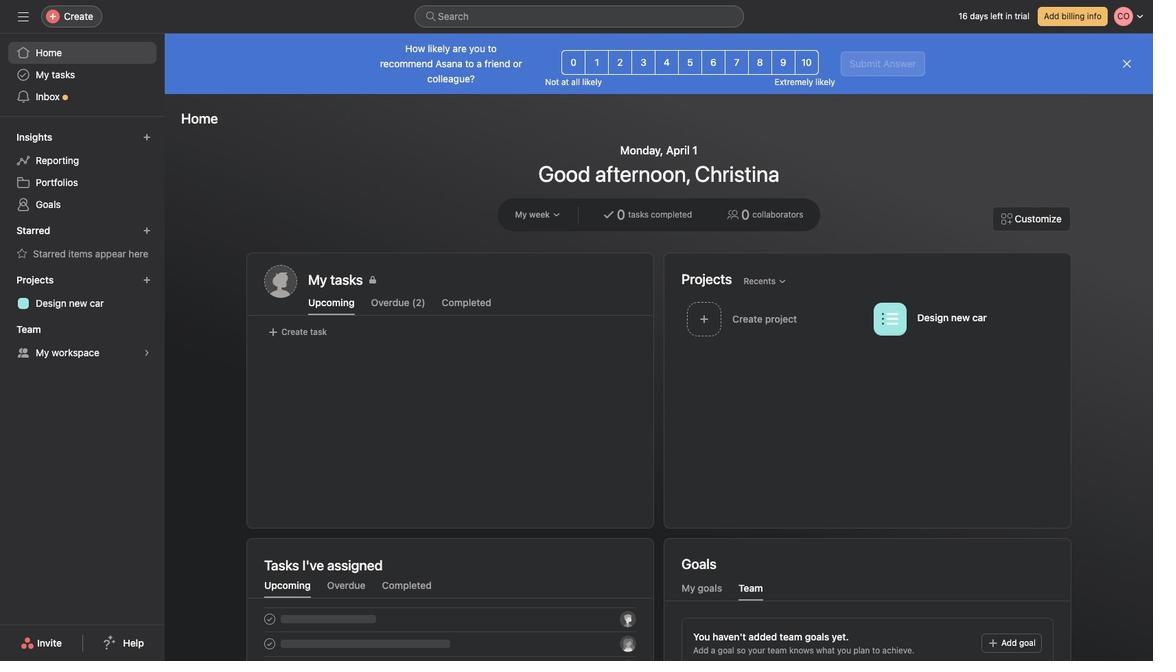 Task type: vqa. For each thing, say whether or not it's contained in the screenshot.
Global element
yes



Task type: describe. For each thing, give the bounding box(es) containing it.
teams element
[[0, 317, 165, 367]]

starred element
[[0, 218, 165, 268]]

dismiss image
[[1122, 58, 1133, 69]]

new project or portfolio image
[[143, 276, 151, 284]]

list image
[[882, 311, 899, 327]]

global element
[[0, 34, 165, 116]]



Task type: locate. For each thing, give the bounding box(es) containing it.
see details, my workspace image
[[143, 349, 151, 357]]

list item
[[682, 298, 868, 340]]

add items to starred image
[[143, 227, 151, 235]]

new insights image
[[143, 133, 151, 141]]

projects element
[[0, 268, 165, 317]]

add profile photo image
[[264, 265, 297, 298]]

insights element
[[0, 125, 165, 218]]

None radio
[[585, 50, 609, 75], [632, 50, 656, 75], [655, 50, 679, 75], [678, 50, 702, 75], [702, 50, 726, 75], [725, 50, 749, 75], [748, 50, 772, 75], [585, 50, 609, 75], [632, 50, 656, 75], [655, 50, 679, 75], [678, 50, 702, 75], [702, 50, 726, 75], [725, 50, 749, 75], [748, 50, 772, 75]]

None radio
[[562, 50, 586, 75], [608, 50, 633, 75], [772, 50, 796, 75], [795, 50, 819, 75], [562, 50, 586, 75], [608, 50, 633, 75], [772, 50, 796, 75], [795, 50, 819, 75]]

hide sidebar image
[[18, 11, 29, 22]]

option group
[[562, 50, 819, 75]]

list box
[[415, 5, 744, 27]]



